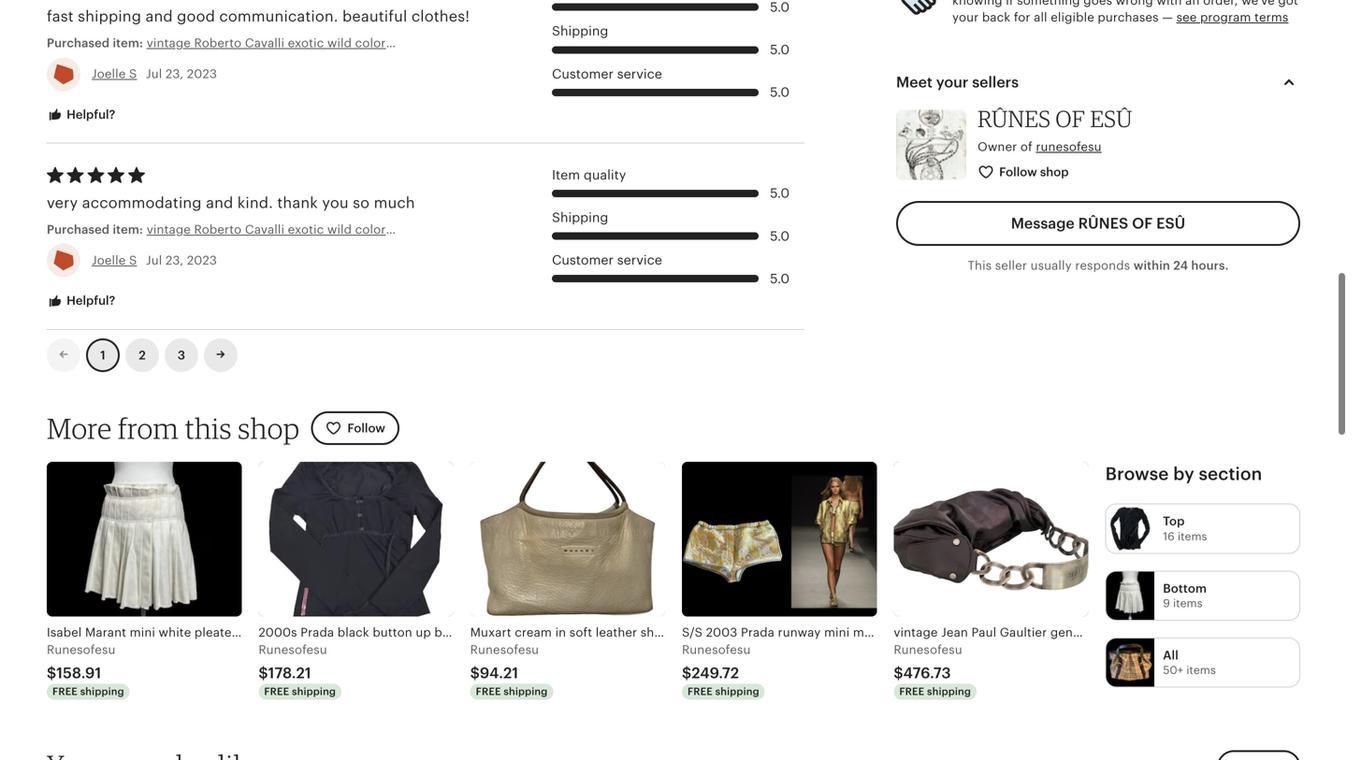 Task type: locate. For each thing, give the bounding box(es) containing it.
$ down skirt
[[258, 665, 268, 682]]

shipping
[[78, 8, 141, 25], [80, 686, 124, 698], [292, 686, 336, 698], [504, 686, 548, 698], [715, 686, 759, 698], [927, 686, 971, 698]]

vintage jean paul gaultier genuine leather shoulder bag image
[[894, 462, 1089, 617]]

$ down muxart
[[470, 665, 480, 682]]

0 horizontal spatial rûnes
[[978, 105, 1051, 132]]

1 vertical spatial rûnes
[[1078, 215, 1128, 232]]

1 horizontal spatial esû
[[1156, 215, 1186, 232]]

1 exotic from the top
[[288, 36, 324, 50]]

1 vertical spatial purchased
[[47, 223, 110, 237]]

runesofesu down 2000s
[[258, 643, 327, 657]]

$ inside isabel marant mini white pleated skirt runesofesu $ 158.91 free shipping
[[47, 665, 56, 682]]

1 vertical spatial item:
[[113, 223, 143, 237]]

purchased down very
[[47, 223, 110, 237]]

leather down 'see more listings in the bottom section' image
[[1102, 626, 1143, 640]]

rûnes inside button
[[1078, 215, 1128, 232]]

wild down you
[[327, 223, 352, 237]]

1 colorful from the top
[[355, 36, 401, 50]]

1 horizontal spatial prada
[[741, 626, 775, 640]]

2023 down very accommodating and kind. thank you so much
[[187, 254, 217, 268]]

purchased item: vintage roberto cavalli exotic wild colorful top with down kind.
[[47, 223, 453, 237]]

2 helpful? button from the top
[[33, 284, 129, 319]]

shoulder left 2003
[[641, 626, 693, 640]]

2 prada from the left
[[741, 626, 775, 640]]

1 vertical spatial colorful
[[355, 223, 401, 237]]

follow button
[[311, 412, 399, 445]]

joelle s link for second vintage roberto cavalli exotic wild colorful top with link from the top
[[92, 254, 137, 268]]

2
[[139, 348, 146, 362]]

1 joelle from the top
[[92, 67, 126, 81]]

runesofesu inside vintage jean paul gaultier genuine leather shoulder bag runesofesu $ 476.73 free shipping
[[894, 643, 962, 657]]

helpful? button for joelle s link for second vintage roberto cavalli exotic wild colorful top with link from the top
[[33, 284, 129, 319]]

mini
[[130, 626, 155, 640], [824, 626, 850, 640]]

exotic down thank
[[288, 223, 324, 237]]

476.73
[[903, 665, 951, 682]]

1 purchased from the top
[[47, 36, 110, 50]]

free inside isabel marant mini white pleated skirt runesofesu $ 158.91 free shipping
[[52, 686, 78, 698]]

0 vertical spatial customer
[[552, 67, 614, 81]]

2 joelle s jul 23, 2023 from the top
[[92, 254, 217, 268]]

vintage down good
[[147, 36, 191, 50]]

so
[[353, 194, 370, 211]]

1 horizontal spatial shop
[[1040, 165, 1069, 179]]

items inside all 50+ items
[[1186, 664, 1216, 677]]

follow inside 'button'
[[347, 421, 385, 435]]

2 vertical spatial items
[[1186, 664, 1216, 677]]

with
[[428, 36, 453, 50], [428, 223, 453, 237]]

2 exotic from the top
[[288, 223, 324, 237]]

0 vertical spatial wild
[[327, 36, 352, 50]]

see program terms link
[[1176, 10, 1289, 25]]

shop
[[1040, 165, 1069, 179], [238, 411, 300, 446]]

2023 down good
[[187, 67, 217, 81]]

0 vertical spatial helpful? button
[[33, 98, 129, 132]]

1 horizontal spatial mini
[[824, 626, 850, 640]]

2 shoulder from the left
[[1147, 626, 1199, 640]]

esû up 'runesofesu' link
[[1090, 105, 1132, 132]]

prada inside 2000s prada black button up blouse runesofesu $ 178.21 free shipping
[[301, 626, 334, 640]]

2 roberto from the top
[[194, 223, 242, 237]]

1 vertical spatial wild
[[327, 223, 352, 237]]

2 s from the top
[[129, 254, 137, 268]]

1 vertical spatial follow
[[347, 421, 385, 435]]

2 purchased from the top
[[47, 223, 110, 237]]

1 vertical spatial customer service
[[552, 253, 662, 268]]

vintage left jean
[[894, 626, 938, 640]]

1 roberto from the top
[[194, 36, 242, 50]]

customer service for 1st vintage roberto cavalli exotic wild colorful top with link from the top of the page
[[552, 67, 662, 81]]

items inside top 16 items
[[1178, 530, 1207, 543]]

1 vertical spatial helpful? button
[[33, 284, 129, 319]]

marant
[[85, 626, 126, 640]]

1 vertical spatial vintage roberto cavalli exotic wild colorful top with link
[[147, 221, 453, 238]]

1 free from the left
[[52, 686, 78, 698]]

top down much
[[405, 223, 425, 237]]

1 vertical spatial of
[[1132, 215, 1153, 232]]

0 vertical spatial joelle s link
[[92, 67, 137, 81]]

esû up 24
[[1156, 215, 1186, 232]]

free inside muxart cream in soft leather shoulder bag runesofesu $ 94.21 free shipping
[[476, 686, 501, 698]]

message rûnes of esû button
[[896, 201, 1300, 246]]

0 horizontal spatial shoulder
[[641, 626, 693, 640]]

paul
[[971, 626, 996, 640]]

free down 158.91
[[52, 686, 78, 698]]

shipping down 476.73
[[927, 686, 971, 698]]

items down bottom
[[1173, 597, 1203, 610]]

$
[[47, 665, 56, 682], [258, 665, 268, 682], [470, 665, 480, 682], [682, 665, 692, 682], [894, 665, 903, 682]]

1 horizontal spatial shoulder
[[1147, 626, 1199, 640]]

shipping down '94.21'
[[504, 686, 548, 698]]

2 2023 from the top
[[187, 254, 217, 268]]

shop right this
[[238, 411, 300, 446]]

helpful? up very
[[64, 107, 115, 121]]

top 16 items
[[1163, 515, 1207, 543]]

1 horizontal spatial rûnes
[[1078, 215, 1128, 232]]

free down "249.72"
[[688, 686, 713, 698]]

1 customer service from the top
[[552, 67, 662, 81]]

runesofesu inside rûnes of esû owner of runesofesu
[[1036, 140, 1102, 154]]

item:
[[113, 36, 143, 50], [113, 223, 143, 237]]

3 $ from the left
[[470, 665, 480, 682]]

1 service from the top
[[617, 67, 662, 81]]

1 vertical spatial shipping
[[552, 211, 608, 225]]

1 vertical spatial joelle s link
[[92, 254, 137, 268]]

very accommodating and kind. thank you so much
[[47, 194, 415, 211]]

1 vertical spatial and
[[206, 194, 233, 211]]

2 cavalli from the top
[[245, 223, 284, 237]]

0 vertical spatial esû
[[1090, 105, 1132, 132]]

colorful down beautiful
[[355, 36, 401, 50]]

vintage roberto cavalli exotic wild colorful top with link
[[147, 35, 453, 52], [147, 221, 453, 238]]

2 5.0 from the top
[[770, 85, 790, 100]]

leather right "soft"
[[596, 626, 637, 640]]

bag up "249.72"
[[696, 626, 719, 640]]

0 horizontal spatial prada
[[301, 626, 334, 640]]

2023
[[187, 67, 217, 81], [187, 254, 217, 268]]

runesofesu inside muxart cream in soft leather shoulder bag runesofesu $ 94.21 free shipping
[[470, 643, 539, 657]]

0 vertical spatial of
[[1056, 105, 1085, 132]]

roberto down very accommodating and kind. thank you so much
[[194, 223, 242, 237]]

follow inside button
[[999, 165, 1037, 179]]

0 vertical spatial and
[[145, 8, 173, 25]]

0 horizontal spatial leather
[[596, 626, 637, 640]]

wild
[[327, 36, 352, 50], [327, 223, 352, 237]]

exotic for 1st vintage roberto cavalli exotic wild colorful top with link from the top of the page
[[288, 36, 324, 50]]

0 vertical spatial s
[[129, 67, 137, 81]]

178.21
[[268, 665, 311, 682]]

5 $ from the left
[[894, 665, 903, 682]]

of up 'runesofesu' link
[[1056, 105, 1085, 132]]

2 $ from the left
[[258, 665, 268, 682]]

$ down shorts
[[894, 665, 903, 682]]

vintage roberto cavalli exotic wild colorful top with link down thank
[[147, 221, 453, 238]]

mini inside isabel marant mini white pleated skirt runesofesu $ 158.91 free shipping
[[130, 626, 155, 640]]

1 vertical spatial roberto
[[194, 223, 242, 237]]

0 vertical spatial with
[[428, 36, 453, 50]]

runesofesu down 2003
[[682, 643, 751, 657]]

purchased item: vintage roberto cavalli exotic wild colorful top with
[[47, 36, 453, 50], [47, 223, 453, 237]]

1 vertical spatial joelle
[[92, 254, 126, 268]]

jean
[[941, 626, 968, 640]]

follow for follow shop
[[999, 165, 1037, 179]]

1 vertical spatial with
[[428, 223, 453, 237]]

vintage roberto cavalli exotic wild colorful top with link down communication.
[[147, 35, 453, 52]]

0 vertical spatial roberto
[[194, 36, 242, 50]]

0 vertical spatial items
[[1178, 530, 1207, 543]]

muxart cream in soft leather shoulder bag runesofesu $ 94.21 free shipping
[[470, 626, 719, 698]]

runesofesu
[[1036, 140, 1102, 154], [47, 643, 116, 657], [258, 643, 327, 657], [470, 643, 539, 657], [682, 643, 751, 657], [894, 643, 962, 657]]

2 bag from the left
[[1202, 626, 1225, 640]]

0 vertical spatial joelle
[[92, 67, 126, 81]]

$ down isabel
[[47, 665, 56, 682]]

2 leather from the left
[[1102, 626, 1143, 640]]

items
[[1178, 530, 1207, 543], [1173, 597, 1203, 610], [1186, 664, 1216, 677]]

1 helpful? from the top
[[64, 107, 115, 121]]

1 vertical spatial jul
[[146, 254, 162, 268]]

1 vertical spatial s
[[129, 254, 137, 268]]

1 vertical spatial exotic
[[288, 223, 324, 237]]

accommodating
[[82, 194, 202, 211]]

1 horizontal spatial leather
[[1102, 626, 1143, 640]]

free inside vintage jean paul gaultier genuine leather shoulder bag runesofesu $ 476.73 free shipping
[[899, 686, 924, 698]]

0 vertical spatial item:
[[113, 36, 143, 50]]

2 free from the left
[[264, 686, 289, 698]]

runesofesu right of
[[1036, 140, 1102, 154]]

0 vertical spatial top
[[405, 36, 425, 50]]

free down '94.21'
[[476, 686, 501, 698]]

helpful?
[[64, 107, 115, 121], [64, 294, 115, 308]]

cavalli
[[245, 36, 284, 50], [245, 223, 284, 237]]

0 vertical spatial shop
[[1040, 165, 1069, 179]]

esû inside button
[[1156, 215, 1186, 232]]

1 bag from the left
[[696, 626, 719, 640]]

5.0
[[770, 43, 790, 57], [770, 85, 790, 100], [770, 186, 790, 201], [770, 229, 790, 244], [770, 272, 790, 286]]

black
[[337, 626, 369, 640]]

1 horizontal spatial follow
[[999, 165, 1037, 179]]

23, down 'accommodating'
[[166, 254, 184, 268]]

service
[[617, 67, 662, 81], [617, 253, 662, 268]]

pleated
[[195, 626, 239, 640]]

23,
[[166, 67, 184, 81], [166, 254, 184, 268]]

0 vertical spatial exotic
[[288, 36, 324, 50]]

items right 50+
[[1186, 664, 1216, 677]]

0 vertical spatial follow
[[999, 165, 1037, 179]]

94.21
[[480, 665, 518, 682]]

and left good
[[145, 8, 173, 25]]

mini left white
[[130, 626, 155, 640]]

0 vertical spatial vintage roberto cavalli exotic wild colorful top with link
[[147, 35, 453, 52]]

wild down beautiful
[[327, 36, 352, 50]]

isabel marant mini white pleated skirt image
[[47, 462, 242, 617]]

vintage down 'accommodating'
[[147, 223, 191, 237]]

all 50+ items
[[1163, 649, 1216, 677]]

0 horizontal spatial mini
[[130, 626, 155, 640]]

runesofesu up 158.91
[[47, 643, 116, 657]]

1 vertical spatial shop
[[238, 411, 300, 446]]

0 horizontal spatial follow
[[347, 421, 385, 435]]

shipping down 158.91
[[80, 686, 124, 698]]

rûnes up of
[[978, 105, 1051, 132]]

1 joelle s link from the top
[[92, 67, 137, 81]]

0 vertical spatial 2023
[[187, 67, 217, 81]]

2 joelle s link from the top
[[92, 254, 137, 268]]

free inside "s/s 2003 prada runway mini micro shorts runesofesu $ 249.72 free shipping"
[[688, 686, 713, 698]]

white
[[159, 626, 191, 640]]

of
[[1056, 105, 1085, 132], [1132, 215, 1153, 232]]

browse by section
[[1105, 465, 1262, 484]]

follow
[[999, 165, 1037, 179], [347, 421, 385, 435]]

0 horizontal spatial shop
[[238, 411, 300, 446]]

runesofesu up 476.73
[[894, 643, 962, 657]]

1 cavalli from the top
[[245, 36, 284, 50]]

shop down 'runesofesu' link
[[1040, 165, 1069, 179]]

joelle s jul 23, 2023
[[92, 67, 217, 81], [92, 254, 217, 268]]

of inside message rûnes of esû button
[[1132, 215, 1153, 232]]

0 vertical spatial shipping
[[552, 24, 608, 39]]

0 horizontal spatial and
[[145, 8, 173, 25]]

helpful? button up very
[[33, 98, 129, 132]]

joelle
[[92, 67, 126, 81], [92, 254, 126, 268]]

1 top from the top
[[405, 36, 425, 50]]

1 vertical spatial purchased item: vintage roberto cavalli exotic wild colorful top with
[[47, 223, 453, 237]]

prada left the black
[[301, 626, 334, 640]]

0 horizontal spatial bag
[[696, 626, 719, 640]]

23, down good
[[166, 67, 184, 81]]

cavalli down 'fast shipping and good communication. beautiful clothes!'
[[245, 36, 284, 50]]

1 horizontal spatial bag
[[1202, 626, 1225, 640]]

purchased for second vintage roberto cavalli exotic wild colorful top with link from the top
[[47, 223, 110, 237]]

fast shipping and good communication. beautiful clothes!
[[47, 8, 470, 25]]

colorful down much
[[355, 223, 401, 237]]

purchased down fast
[[47, 36, 110, 50]]

0 vertical spatial cavalli
[[245, 36, 284, 50]]

owner
[[978, 140, 1017, 154]]

free
[[52, 686, 78, 698], [264, 686, 289, 698], [476, 686, 501, 698], [688, 686, 713, 698], [899, 686, 924, 698]]

and
[[145, 8, 173, 25], [206, 194, 233, 211]]

s/s
[[682, 626, 703, 640]]

1 vertical spatial service
[[617, 253, 662, 268]]

vintage inside vintage jean paul gaultier genuine leather shoulder bag runesofesu $ 476.73 free shipping
[[894, 626, 938, 640]]

shoulder
[[641, 626, 693, 640], [1147, 626, 1199, 640]]

runway
[[778, 626, 821, 640]]

s/s 2003 prada runway mini micro shorts runesofesu $ 249.72 free shipping
[[682, 626, 927, 698]]

shipping down "249.72"
[[715, 686, 759, 698]]

1 with from the top
[[428, 36, 453, 50]]

1 vertical spatial vintage
[[147, 223, 191, 237]]

1 vertical spatial 23,
[[166, 254, 184, 268]]

esû
[[1090, 105, 1132, 132], [1156, 215, 1186, 232]]

item
[[552, 168, 580, 182]]

purchased
[[47, 36, 110, 50], [47, 223, 110, 237]]

0 vertical spatial joelle s jul 23, 2023
[[92, 67, 217, 81]]

1 vertical spatial 2023
[[187, 254, 217, 268]]

joelle s jul 23, 2023 down good
[[92, 67, 217, 81]]

0 vertical spatial purchased
[[47, 36, 110, 50]]

follow shop button
[[964, 155, 1085, 190]]

0 vertical spatial vintage
[[147, 36, 191, 50]]

1 helpful? button from the top
[[33, 98, 129, 132]]

shoulder up all
[[1147, 626, 1199, 640]]

mini inside "s/s 2003 prada runway mini micro shorts runesofesu $ 249.72 free shipping"
[[824, 626, 850, 640]]

jul
[[146, 67, 162, 81], [146, 254, 162, 268]]

0 horizontal spatial esû
[[1090, 105, 1132, 132]]

4 free from the left
[[688, 686, 713, 698]]

3 free from the left
[[476, 686, 501, 698]]

and left kind.
[[206, 194, 233, 211]]

item quality
[[552, 168, 626, 182]]

bag
[[696, 626, 719, 640], [1202, 626, 1225, 640]]

bag up all 50+ items
[[1202, 626, 1225, 640]]

5 free from the left
[[899, 686, 924, 698]]

2 purchased item: vintage roberto cavalli exotic wild colorful top with from the top
[[47, 223, 453, 237]]

sellers
[[972, 74, 1019, 91]]

exotic
[[288, 36, 324, 50], [288, 223, 324, 237]]

your
[[936, 74, 969, 91]]

items inside bottom 9 items
[[1173, 597, 1203, 610]]

free down 476.73
[[899, 686, 924, 698]]

rûnes inside rûnes of esû owner of runesofesu
[[978, 105, 1051, 132]]

1 23, from the top
[[166, 67, 184, 81]]

soft
[[570, 626, 592, 640]]

1 vertical spatial items
[[1173, 597, 1203, 610]]

customer service for second vintage roberto cavalli exotic wild colorful top with link from the top
[[552, 253, 662, 268]]

free inside 2000s prada black button up blouse runesofesu $ 178.21 free shipping
[[264, 686, 289, 698]]

1 mini from the left
[[130, 626, 155, 640]]

runesofesu down muxart
[[470, 643, 539, 657]]

joelle s link for 1st vintage roberto cavalli exotic wild colorful top with link from the top of the page
[[92, 67, 137, 81]]

top
[[1163, 515, 1185, 529]]

1 $ from the left
[[47, 665, 56, 682]]

joelle s jul 23, 2023 down 'accommodating'
[[92, 254, 217, 268]]

shipping down 178.21
[[292, 686, 336, 698]]

helpful? up 1
[[64, 294, 115, 308]]

2 wild from the top
[[327, 223, 352, 237]]

prada right 2003
[[741, 626, 775, 640]]

helpful? button up 1
[[33, 284, 129, 319]]

1 vertical spatial customer
[[552, 253, 614, 268]]

16
[[1163, 530, 1175, 543]]

1 leather from the left
[[596, 626, 637, 640]]

rûnes up responds
[[1078, 215, 1128, 232]]

1 vertical spatial cavalli
[[245, 223, 284, 237]]

2 mini from the left
[[824, 626, 850, 640]]

0 vertical spatial 23,
[[166, 67, 184, 81]]

top down clothes!
[[405, 36, 425, 50]]

much
[[374, 194, 415, 211]]

2 with from the top
[[428, 223, 453, 237]]

1 vertical spatial top
[[405, 223, 425, 237]]

exotic down communication.
[[288, 36, 324, 50]]

free down 178.21
[[264, 686, 289, 698]]

0 vertical spatial purchased item: vintage roberto cavalli exotic wild colorful top with
[[47, 36, 453, 50]]

1 prada from the left
[[301, 626, 334, 640]]

1 item: from the top
[[113, 36, 143, 50]]

1 shipping from the top
[[552, 24, 608, 39]]

of up within
[[1132, 215, 1153, 232]]

follow for follow
[[347, 421, 385, 435]]

0 vertical spatial jul
[[146, 67, 162, 81]]

and for good
[[145, 8, 173, 25]]

and for kind.
[[206, 194, 233, 211]]

fast
[[47, 8, 74, 25]]

0 horizontal spatial of
[[1056, 105, 1085, 132]]

0 vertical spatial service
[[617, 67, 662, 81]]

roberto down good
[[194, 36, 242, 50]]

2 helpful? from the top
[[64, 294, 115, 308]]

0 vertical spatial helpful?
[[64, 107, 115, 121]]

purchased item: vintage roberto cavalli exotic wild colorful top with down 'fast shipping and good communication. beautiful clothes!'
[[47, 36, 453, 50]]

shoulder inside muxart cream in soft leather shoulder bag runesofesu $ 94.21 free shipping
[[641, 626, 693, 640]]

cavalli down kind.
[[245, 223, 284, 237]]

1 shoulder from the left
[[641, 626, 693, 640]]

genuine
[[1050, 626, 1099, 640]]

leather inside vintage jean paul gaultier genuine leather shoulder bag runesofesu $ 476.73 free shipping
[[1102, 626, 1143, 640]]

items right 16
[[1178, 530, 1207, 543]]

$ down s/s at the bottom of the page
[[682, 665, 692, 682]]

0 vertical spatial rûnes
[[978, 105, 1051, 132]]

shipping
[[552, 24, 608, 39], [552, 211, 608, 225]]

mini left micro
[[824, 626, 850, 640]]

1 horizontal spatial and
[[206, 194, 233, 211]]

1 vertical spatial helpful?
[[64, 294, 115, 308]]

0 vertical spatial colorful
[[355, 36, 401, 50]]

items for bottom
[[1173, 597, 1203, 610]]

1 horizontal spatial of
[[1132, 215, 1153, 232]]

1 vertical spatial joelle s jul 23, 2023
[[92, 254, 217, 268]]

4 $ from the left
[[682, 665, 692, 682]]

2 customer service from the top
[[552, 253, 662, 268]]

0 vertical spatial customer service
[[552, 67, 662, 81]]

1 vertical spatial esû
[[1156, 215, 1186, 232]]

2 vertical spatial vintage
[[894, 626, 938, 640]]

shoulder inside vintage jean paul gaultier genuine leather shoulder bag runesofesu $ 476.73 free shipping
[[1147, 626, 1199, 640]]



Task type: vqa. For each thing, say whether or not it's contained in the screenshot.
the topmost "With"
yes



Task type: describe. For each thing, give the bounding box(es) containing it.
up
[[416, 626, 431, 640]]

vintage for 1st vintage roberto cavalli exotic wild colorful top with link from the top of the page
[[147, 36, 191, 50]]

24
[[1173, 259, 1188, 273]]

terms
[[1255, 10, 1289, 25]]

from
[[118, 411, 179, 446]]

1 customer from the top
[[552, 67, 614, 81]]

shipping inside "s/s 2003 prada runway mini micro shorts runesofesu $ 249.72 free shipping"
[[715, 686, 759, 698]]

2000s
[[258, 626, 297, 640]]

shipping right fast
[[78, 8, 141, 25]]

2 joelle from the top
[[92, 254, 126, 268]]

1 2023 from the top
[[187, 67, 217, 81]]

muxart
[[470, 626, 511, 640]]

meet your sellers button
[[879, 60, 1317, 105]]

all
[[1163, 649, 1179, 663]]

this
[[968, 259, 992, 273]]

muxart cream in soft leather shoulder bag image
[[470, 462, 665, 617]]

follow shop
[[999, 165, 1069, 179]]

158.91
[[56, 665, 101, 682]]

bag inside muxart cream in soft leather shoulder bag runesofesu $ 94.21 free shipping
[[696, 626, 719, 640]]

kind.
[[237, 194, 273, 211]]

seller
[[995, 259, 1027, 273]]

see more listings in the top section image
[[1106, 505, 1155, 553]]

$ inside "s/s 2003 prada runway mini micro shorts runesofesu $ 249.72 free shipping"
[[682, 665, 692, 682]]

1 link
[[86, 338, 120, 372]]

by
[[1173, 465, 1194, 484]]

2 item: from the top
[[113, 223, 143, 237]]

3 5.0 from the top
[[770, 186, 790, 201]]

2 colorful from the top
[[355, 223, 401, 237]]

program
[[1200, 10, 1251, 25]]

rûnes of esû image
[[896, 110, 966, 180]]

vintage jean paul gaultier genuine leather shoulder bag runesofesu $ 476.73 free shipping
[[894, 626, 1225, 698]]

2 service from the top
[[617, 253, 662, 268]]

rûnes of esû owner of runesofesu
[[978, 105, 1132, 154]]

9
[[1163, 597, 1170, 610]]

isabel marant mini white pleated skirt runesofesu $ 158.91 free shipping
[[47, 626, 268, 698]]

items for all
[[1186, 664, 1216, 677]]

2 link
[[125, 338, 159, 372]]

1 wild from the top
[[327, 36, 352, 50]]

2 shipping from the top
[[552, 211, 608, 225]]

vintage for second vintage roberto cavalli exotic wild colorful top with link from the top
[[147, 223, 191, 237]]

leather inside muxart cream in soft leather shoulder bag runesofesu $ 94.21 free shipping
[[596, 626, 637, 640]]

blouse
[[434, 626, 474, 640]]

5 5.0 from the top
[[770, 272, 790, 286]]

helpful? for second vintage roberto cavalli exotic wild colorful top with link from the top
[[64, 294, 115, 308]]

this
[[185, 411, 232, 446]]

items for top
[[1178, 530, 1207, 543]]

bottom 9 items
[[1163, 582, 1207, 610]]

beautiful
[[342, 8, 407, 25]]

purchased for 1st vintage roberto cavalli exotic wild colorful top with link from the top of the page
[[47, 36, 110, 50]]

hours.
[[1191, 259, 1229, 273]]

quality
[[584, 168, 626, 182]]

50+
[[1163, 664, 1183, 677]]

2 top from the top
[[405, 223, 425, 237]]

roberto for 1st vintage roberto cavalli exotic wild colorful top with link from the top of the page
[[194, 36, 242, 50]]

249.72
[[692, 665, 739, 682]]

button
[[373, 626, 412, 640]]

you
[[322, 194, 349, 211]]

1
[[100, 348, 105, 362]]

roberto for second vintage roberto cavalli exotic wild colorful top with link from the top
[[194, 223, 242, 237]]

2 jul from the top
[[146, 254, 162, 268]]

usually
[[1030, 259, 1072, 273]]

runesofesu inside "s/s 2003 prada runway mini micro shorts runesofesu $ 249.72 free shipping"
[[682, 643, 751, 657]]

$ inside muxart cream in soft leather shoulder bag runesofesu $ 94.21 free shipping
[[470, 665, 480, 682]]

exotic for second vintage roberto cavalli exotic wild colorful top with link from the top
[[288, 223, 324, 237]]

message rûnes of esû
[[1011, 215, 1186, 232]]

shipping inside isabel marant mini white pleated skirt runesofesu $ 158.91 free shipping
[[80, 686, 124, 698]]

runesofesu inside 2000s prada black button up blouse runesofesu $ 178.21 free shipping
[[258, 643, 327, 657]]

runesofesu link
[[1036, 140, 1102, 154]]

gaultier
[[1000, 626, 1047, 640]]

2 23, from the top
[[166, 254, 184, 268]]

shop inside button
[[1040, 165, 1069, 179]]

bag inside vintage jean paul gaultier genuine leather shoulder bag runesofesu $ 476.73 free shipping
[[1202, 626, 1225, 640]]

of inside rûnes of esû owner of runesofesu
[[1056, 105, 1085, 132]]

meet your sellers
[[896, 74, 1019, 91]]

communication.
[[219, 8, 338, 25]]

responds
[[1075, 259, 1130, 273]]

1 vintage roberto cavalli exotic wild colorful top with link from the top
[[147, 35, 453, 52]]

very
[[47, 194, 78, 211]]

runesofesu inside isabel marant mini white pleated skirt runesofesu $ 158.91 free shipping
[[47, 643, 116, 657]]

cream
[[515, 626, 552, 640]]

more
[[47, 411, 112, 446]]

see more listings in the bottom section image
[[1106, 572, 1155, 620]]

in
[[555, 626, 566, 640]]

within
[[1134, 259, 1170, 273]]

bottom
[[1163, 582, 1207, 596]]

browse
[[1105, 465, 1169, 484]]

shipping inside vintage jean paul gaultier genuine leather shoulder bag runesofesu $ 476.73 free shipping
[[927, 686, 971, 698]]

meet
[[896, 74, 933, 91]]

more from this shop
[[47, 411, 300, 446]]

see more listings in the all section image
[[1106, 639, 1155, 687]]

1 5.0 from the top
[[770, 43, 790, 57]]

helpful? button for joelle s link related to 1st vintage roberto cavalli exotic wild colorful top with link from the top of the page
[[33, 98, 129, 132]]

isabel
[[47, 626, 82, 640]]

4 5.0 from the top
[[770, 229, 790, 244]]

clothes!
[[411, 8, 470, 25]]

2003
[[706, 626, 738, 640]]

2 customer from the top
[[552, 253, 614, 268]]

helpful? for 1st vintage roberto cavalli exotic wild colorful top with link from the top of the page
[[64, 107, 115, 121]]

shorts
[[891, 626, 927, 640]]

micro
[[853, 626, 887, 640]]

3
[[178, 348, 185, 362]]

see
[[1176, 10, 1197, 25]]

see program terms
[[1176, 10, 1289, 25]]

this seller usually responds within 24 hours.
[[968, 259, 1229, 273]]

prada inside "s/s 2003 prada runway mini micro shorts runesofesu $ 249.72 free shipping"
[[741, 626, 775, 640]]

1 joelle s jul 23, 2023 from the top
[[92, 67, 217, 81]]

1 s from the top
[[129, 67, 137, 81]]

$ inside 2000s prada black button up blouse runesofesu $ 178.21 free shipping
[[258, 665, 268, 682]]

shipping inside muxart cream in soft leather shoulder bag runesofesu $ 94.21 free shipping
[[504, 686, 548, 698]]

$ inside vintage jean paul gaultier genuine leather shoulder bag runesofesu $ 476.73 free shipping
[[894, 665, 903, 682]]

1 purchased item: vintage roberto cavalli exotic wild colorful top with from the top
[[47, 36, 453, 50]]

2000s prada black button up blouse runesofesu $ 178.21 free shipping
[[258, 626, 474, 698]]

3 link
[[165, 338, 198, 372]]

good
[[177, 8, 215, 25]]

section
[[1199, 465, 1262, 484]]

shipping inside 2000s prada black button up blouse runesofesu $ 178.21 free shipping
[[292, 686, 336, 698]]

esû inside rûnes of esû owner of runesofesu
[[1090, 105, 1132, 132]]

s/s 2003 prada runway mini micro shorts image
[[682, 462, 877, 617]]

1 jul from the top
[[146, 67, 162, 81]]

2 vintage roberto cavalli exotic wild colorful top with link from the top
[[147, 221, 453, 238]]

skirt
[[243, 626, 268, 640]]

2000s prada black button up blouse image
[[258, 462, 453, 617]]

of
[[1020, 140, 1033, 154]]

thank
[[277, 194, 318, 211]]



